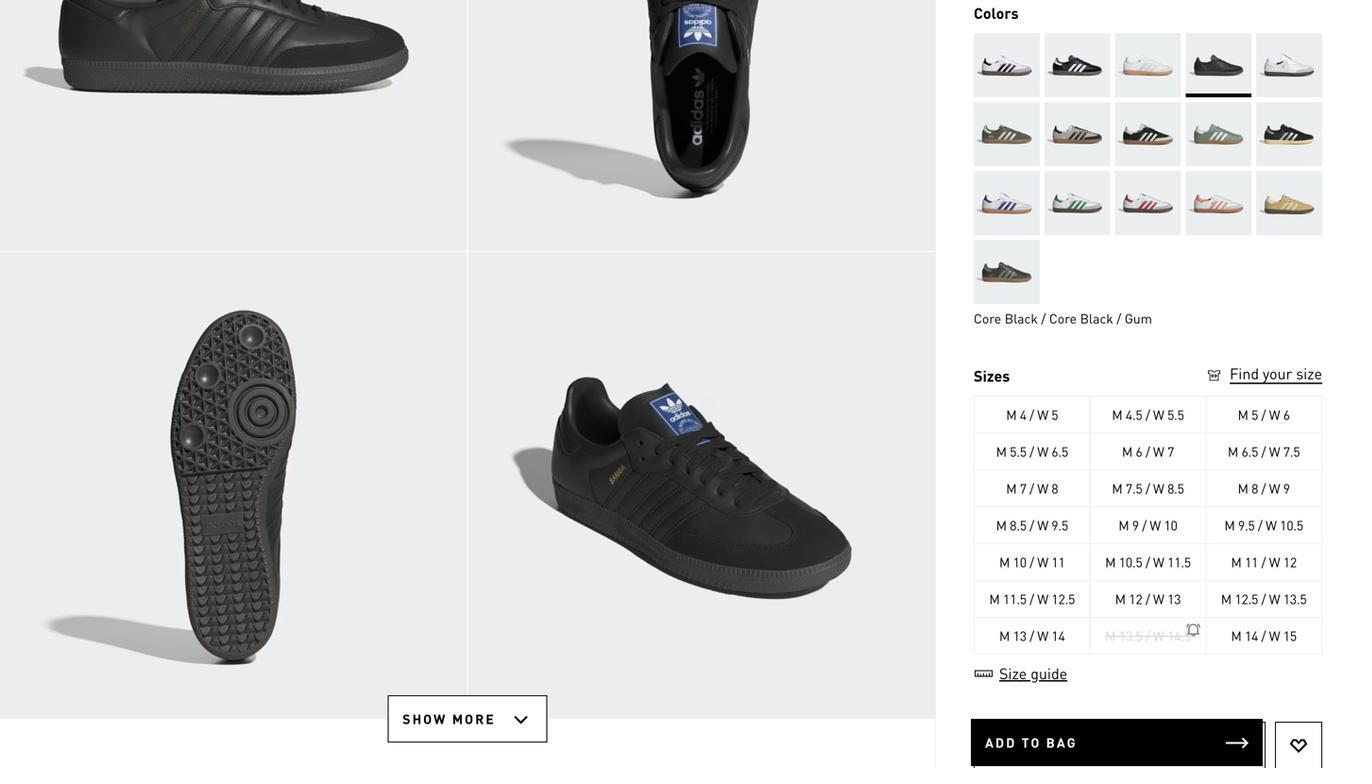 Task type: vqa. For each thing, say whether or not it's contained in the screenshot.
size
yes



Task type: locate. For each thing, give the bounding box(es) containing it.
4.5
[[1126, 406, 1143, 423]]

/ for m 9.5 / w 10.5
[[1259, 517, 1263, 534]]

10 down m 7.5 / w 8.5 button
[[1165, 517, 1178, 534]]

m down m 6 / w 7 on the bottom right of page
[[1113, 480, 1123, 497]]

8.5 up m 9 / w 10 button on the right of page
[[1168, 480, 1185, 497]]

10.5 up m 12 / w 13
[[1119, 554, 1143, 571]]

0 horizontal spatial 6.5
[[1052, 443, 1069, 460]]

/ for m 8.5 / w 9.5
[[1030, 517, 1035, 534]]

14
[[1052, 628, 1066, 645], [1245, 628, 1259, 645]]

m up the m 11.5 / w 12.5
[[1000, 554, 1010, 571]]

1 horizontal spatial black
[[1081, 310, 1114, 327]]

0 vertical spatial 7
[[1168, 443, 1175, 460]]

2 9.5 from the left
[[1239, 517, 1256, 534]]

m inside button
[[990, 591, 1000, 608]]

gum
[[1125, 310, 1153, 327]]

1 vertical spatial 8.5
[[1010, 517, 1027, 534]]

/ for m 14 / w 15
[[1262, 628, 1267, 645]]

m down m 12.5 / w 13.5
[[1232, 628, 1242, 645]]

10.5 inside button
[[1119, 554, 1143, 571]]

m for m 6 / w 7
[[1123, 443, 1133, 460]]

5 inside m 5 / w 6 'button'
[[1252, 406, 1259, 423]]

7.5 down m 6 / w 7 on the bottom right of page
[[1126, 480, 1143, 497]]

0 horizontal spatial 13
[[1014, 628, 1027, 645]]

6 down your
[[1284, 406, 1291, 423]]

/ inside m 7.5 / w 8.5 button
[[1146, 480, 1151, 497]]

6.5
[[1052, 443, 1069, 460], [1242, 443, 1259, 460]]

0 horizontal spatial 10.5
[[1119, 554, 1143, 571]]

11 down the m 8.5 / w 9.5 button in the bottom of the page
[[1052, 554, 1066, 571]]

/ inside the m 6.5 / w 7.5 button
[[1262, 443, 1267, 460]]

sizes
[[974, 366, 1011, 386]]

w inside 'button'
[[1270, 406, 1281, 423]]

m down m 10.5 / w 11.5
[[1116, 591, 1126, 608]]

12.5 up the m 14 / w 15 on the right
[[1235, 591, 1259, 608]]

10
[[1165, 517, 1178, 534], [1014, 554, 1027, 571]]

1 vertical spatial 7
[[1020, 480, 1027, 497]]

size
[[1297, 364, 1323, 383]]

m inside button
[[1225, 517, 1236, 534]]

/ for m 7.5 / w 8.5
[[1146, 480, 1151, 497]]

/ for m 8 / w 9
[[1262, 480, 1267, 497]]

m 4.5 / w 5.5
[[1113, 406, 1185, 423]]

w for 8.5
[[1154, 480, 1165, 497]]

0 horizontal spatial 11.5
[[1004, 591, 1027, 608]]

0 horizontal spatial 11
[[1052, 554, 1066, 571]]

0 vertical spatial 13.5
[[1284, 591, 1308, 608]]

/ for m 13.5 / w 14.5
[[1146, 628, 1151, 645]]

product color: focus olive / wonder white / gum image
[[974, 102, 1040, 166]]

m 5.5 / w 6.5
[[997, 443, 1069, 460]]

0 horizontal spatial 12.5
[[1052, 591, 1076, 608]]

1 horizontal spatial 7
[[1168, 443, 1175, 460]]

12.5 up m 13 / w 14 button
[[1052, 591, 1076, 608]]

m down m 5.5 / w 6.5 on the right of the page
[[1007, 480, 1017, 497]]

product color: cloud white / green / supplier colour image
[[1045, 171, 1111, 235]]

/ inside m 10.5 / w 11.5 button
[[1146, 554, 1151, 571]]

1 vertical spatial 6
[[1136, 443, 1143, 460]]

0 horizontal spatial 7.5
[[1126, 480, 1143, 497]]

9.5 up m 11 / w 12
[[1239, 517, 1256, 534]]

bag
[[1047, 734, 1078, 751]]

13.5 down m 12 / w 13
[[1119, 628, 1143, 645]]

core
[[974, 310, 1002, 327], [1050, 310, 1077, 327]]

1 vertical spatial 13
[[1014, 628, 1027, 645]]

w for 5
[[1038, 406, 1049, 423]]

core down product color: shadow olive / preloved green / gum image
[[974, 310, 1002, 327]]

core black / core black / gum
[[974, 310, 1153, 327]]

11.5 inside button
[[1004, 591, 1027, 608]]

w up m 13 / w 14 button
[[1038, 591, 1049, 608]]

1 horizontal spatial 13.5
[[1284, 591, 1308, 608]]

w for 8
[[1038, 480, 1049, 497]]

m 14 / w 15
[[1232, 628, 1298, 645]]

1 14 from the left
[[1052, 628, 1066, 645]]

/ for m 10.5 / w 11.5
[[1146, 554, 1151, 571]]

0 horizontal spatial 8
[[1052, 480, 1059, 497]]

0 vertical spatial 6
[[1284, 406, 1291, 423]]

1 vertical spatial 11.5
[[1004, 591, 1027, 608]]

8.5
[[1168, 480, 1185, 497], [1010, 517, 1027, 534]]

m 6 / w 7
[[1123, 443, 1175, 460]]

12 up m 12.5 / w 13.5 button
[[1284, 554, 1298, 571]]

1 horizontal spatial 6.5
[[1242, 443, 1259, 460]]

13 up size guide link
[[1014, 628, 1027, 645]]

0 horizontal spatial 14
[[1052, 628, 1066, 645]]

0 horizontal spatial core
[[974, 310, 1002, 327]]

13
[[1168, 591, 1182, 608], [1014, 628, 1027, 645]]

13 up 14.5
[[1168, 591, 1182, 608]]

w down m 4.5 / w 5.5 button
[[1154, 443, 1165, 460]]

11
[[1052, 554, 1066, 571], [1245, 554, 1259, 571]]

9.5
[[1052, 517, 1069, 534], [1239, 517, 1256, 534]]

w inside 'button'
[[1154, 443, 1165, 460]]

m 8.5 / w 9.5
[[997, 517, 1069, 534]]

1 horizontal spatial 5.5
[[1168, 406, 1185, 423]]

m for m 5.5 / w 6.5
[[997, 443, 1007, 460]]

black samba og shoes image
[[0, 0, 467, 251], [468, 0, 936, 251], [0, 252, 467, 719], [468, 252, 936, 719]]

w for 7
[[1154, 443, 1165, 460]]

/ inside m 13.5 / w 14.5 button
[[1146, 628, 1151, 645]]

m down the 4.5
[[1123, 443, 1133, 460]]

m for m 8 / w 9
[[1238, 480, 1249, 497]]

5.5 inside m 5.5 / w 6.5 button
[[1010, 443, 1027, 460]]

w inside button
[[1266, 517, 1277, 534]]

m up m 11 / w 12
[[1225, 517, 1236, 534]]

12.5 inside button
[[1052, 591, 1076, 608]]

1 horizontal spatial 9
[[1284, 480, 1291, 497]]

1 horizontal spatial 6
[[1284, 406, 1291, 423]]

9
[[1284, 480, 1291, 497], [1133, 517, 1140, 534]]

5 up m 6.5 / w 7.5
[[1252, 406, 1259, 423]]

/ inside m 10 / w 11 button
[[1030, 554, 1035, 571]]

w for 5.5
[[1154, 406, 1165, 423]]

1 horizontal spatial 7.5
[[1284, 443, 1301, 460]]

7 inside 'button'
[[1168, 443, 1175, 460]]

7 inside button
[[1020, 480, 1027, 497]]

/ for m 12 / w 13
[[1146, 591, 1151, 608]]

6.5 down m 4 / w 5 button
[[1052, 443, 1069, 460]]

/ inside m 12 / w 13 button
[[1146, 591, 1151, 608]]

11.5
[[1168, 554, 1192, 571], [1004, 591, 1027, 608]]

6 down the 4.5
[[1136, 443, 1143, 460]]

1 vertical spatial 5.5
[[1010, 443, 1027, 460]]

w for 10.5
[[1266, 517, 1277, 534]]

5.5 right the 4.5
[[1168, 406, 1185, 423]]

1 horizontal spatial 11
[[1245, 554, 1259, 571]]

m for m 10.5 / w 11.5
[[1106, 554, 1116, 571]]

black down product color: shadow olive / preloved green / gum image
[[1005, 310, 1039, 327]]

m for m 5 / w 6
[[1238, 406, 1249, 423]]

0 horizontal spatial black
[[1005, 310, 1039, 327]]

m down m 10 / w 11
[[990, 591, 1000, 608]]

w inside button
[[1038, 591, 1049, 608]]

9.5 inside button
[[1052, 517, 1069, 534]]

1 vertical spatial 10
[[1014, 554, 1027, 571]]

1 horizontal spatial 10
[[1165, 517, 1178, 534]]

m up the m 14 / w 15 on the right
[[1222, 591, 1232, 608]]

0 horizontal spatial 5
[[1052, 406, 1059, 423]]

w up "guide"
[[1038, 628, 1049, 645]]

m 7 / w 8 button
[[975, 470, 1091, 508]]

2 12.5 from the left
[[1235, 591, 1259, 608]]

8 down m 6.5 / w 7.5
[[1252, 480, 1259, 497]]

/ inside m 9 / w 10 button
[[1143, 517, 1147, 534]]

1 horizontal spatial 10.5
[[1281, 517, 1304, 534]]

w for 11.5
[[1154, 554, 1165, 571]]

/ inside m 5 / w 6 'button'
[[1262, 406, 1267, 423]]

13.5 up the 15
[[1284, 591, 1308, 608]]

/ inside m 13 / w 14 button
[[1030, 628, 1035, 645]]

11 up m 12.5 / w 13.5
[[1245, 554, 1259, 571]]

m left 4
[[1007, 406, 1017, 423]]

w up m 12.5 / w 13.5 button
[[1270, 554, 1281, 571]]

m 13 / w 14 button
[[975, 617, 1091, 655]]

10 up the m 11.5 / w 12.5
[[1014, 554, 1027, 571]]

0 vertical spatial 8.5
[[1168, 480, 1185, 497]]

1 horizontal spatial 14
[[1245, 628, 1259, 645]]

/ inside m 14 / w 15 button
[[1262, 628, 1267, 645]]

8
[[1052, 480, 1059, 497], [1252, 480, 1259, 497]]

/ for m 4.5 / w 5.5
[[1146, 406, 1151, 423]]

w up m 13.5 / w 14.5 button
[[1154, 591, 1165, 608]]

w for 13
[[1154, 591, 1165, 608]]

m 9 / w 10
[[1119, 517, 1178, 534]]

8.5 down m 7 / w 8
[[1010, 517, 1027, 534]]

1 horizontal spatial 5
[[1252, 406, 1259, 423]]

0 horizontal spatial 12
[[1129, 591, 1143, 608]]

1 core from the left
[[974, 310, 1002, 327]]

0 horizontal spatial 8.5
[[1010, 517, 1027, 534]]

0 horizontal spatial 9.5
[[1052, 517, 1069, 534]]

0 horizontal spatial 9
[[1133, 517, 1140, 534]]

/ inside m 9.5 / w 10.5 button
[[1259, 517, 1263, 534]]

m 14 / w 15 button
[[1207, 617, 1323, 655]]

1 8 from the left
[[1052, 480, 1059, 497]]

add to bag
[[986, 734, 1078, 751]]

m 11.5 / w 12.5
[[990, 591, 1076, 608]]

8 up the m 8.5 / w 9.5 button in the bottom of the page
[[1052, 480, 1059, 497]]

0 horizontal spatial 5.5
[[1010, 443, 1027, 460]]

m up m 7 / w 8
[[997, 443, 1007, 460]]

/ inside m 12.5 / w 13.5 button
[[1262, 591, 1267, 608]]

w down m 7 / w 8 button
[[1038, 517, 1049, 534]]

w left 14.5
[[1154, 628, 1165, 645]]

m 9 / w 10 button
[[1091, 507, 1207, 544]]

/ inside m 8 / w 9 button
[[1262, 480, 1267, 497]]

m down m 6.5 / w 7.5
[[1238, 480, 1249, 497]]

12.5 inside button
[[1235, 591, 1259, 608]]

m 10 / w 11
[[1000, 554, 1066, 571]]

w up the m 8.5 / w 9.5 button in the bottom of the page
[[1038, 480, 1049, 497]]

2 11 from the left
[[1245, 554, 1259, 571]]

/ inside m 6 / w 7 'button'
[[1146, 443, 1151, 460]]

/ inside m 11 / w 12 button
[[1262, 554, 1267, 571]]

6
[[1284, 406, 1291, 423], [1136, 443, 1143, 460]]

12
[[1284, 554, 1298, 571], [1129, 591, 1143, 608]]

w right 4
[[1038, 406, 1049, 423]]

m 13 / w 14
[[1000, 628, 1066, 645]]

4
[[1020, 406, 1027, 423]]

11.5 down m 10 / w 11
[[1004, 591, 1027, 608]]

m 10 / w 11 button
[[975, 543, 1091, 581]]

m 6 / w 7 button
[[1091, 433, 1207, 471]]

/ for m 13 / w 14
[[1030, 628, 1035, 645]]

w for 15
[[1270, 628, 1281, 645]]

0 vertical spatial 13
[[1168, 591, 1182, 608]]

10.5
[[1281, 517, 1304, 534], [1119, 554, 1143, 571]]

2 14 from the left
[[1245, 628, 1259, 645]]

w for 11
[[1038, 554, 1049, 571]]

1 horizontal spatial 12
[[1284, 554, 1298, 571]]

/ inside m 11.5 / w 12.5 button
[[1030, 591, 1035, 608]]

0 horizontal spatial 6
[[1136, 443, 1143, 460]]

1 horizontal spatial 12.5
[[1235, 591, 1259, 608]]

/ inside m 5.5 / w 6.5 button
[[1030, 443, 1035, 460]]

m 4.5 / w 5.5 button
[[1091, 396, 1207, 434]]

2 core from the left
[[1050, 310, 1077, 327]]

m for m 11 / w 12
[[1232, 554, 1242, 571]]

1 vertical spatial 13.5
[[1119, 628, 1143, 645]]

m for m 7.5 / w 8.5
[[1113, 480, 1123, 497]]

1 black from the left
[[1005, 310, 1039, 327]]

w right the 4.5
[[1154, 406, 1165, 423]]

m left the 4.5
[[1113, 406, 1123, 423]]

/ inside the m 8.5 / w 9.5 button
[[1030, 517, 1035, 534]]

w up m 12 / w 13 button
[[1154, 554, 1165, 571]]

10.5 down m 8 / w 9 button
[[1281, 517, 1304, 534]]

7.5 down m 5 / w 6 'button'
[[1284, 443, 1301, 460]]

1 12.5 from the left
[[1052, 591, 1076, 608]]

m up m 10.5 / w 11.5
[[1119, 517, 1130, 534]]

m for m 4 / w 5
[[1007, 406, 1017, 423]]

m up m 12.5 / w 13.5
[[1232, 554, 1242, 571]]

product color: cloud white / wonder clay / crystal white image
[[1186, 171, 1252, 235]]

/ inside m 4.5 / w 5.5 button
[[1146, 406, 1151, 423]]

product color: core black / matte silver / almost yellow image
[[1257, 102, 1323, 166]]

9.5 down m 7 / w 8 button
[[1052, 517, 1069, 534]]

14 left the 15
[[1245, 628, 1259, 645]]

w down the m 8.5 / w 9.5 button in the bottom of the page
[[1038, 554, 1049, 571]]

size guide link
[[974, 664, 1069, 683]]

m for m 12 / w 13
[[1116, 591, 1126, 608]]

add to bag button
[[971, 719, 1264, 766]]

1 9.5 from the left
[[1052, 517, 1069, 534]]

m 12 / w 13 button
[[1091, 580, 1207, 618]]

11.5 up m 12 / w 13 button
[[1168, 554, 1192, 571]]

9 up m 10.5 / w 11.5
[[1133, 517, 1140, 534]]

/ inside m 4 / w 5 button
[[1030, 406, 1035, 423]]

12 down m 10.5 / w 11.5
[[1129, 591, 1143, 608]]

black left gum
[[1081, 310, 1114, 327]]

m up m 8 / w 9
[[1228, 443, 1239, 460]]

m inside 'button'
[[1123, 443, 1133, 460]]

w down m 7.5 / w 8.5 button
[[1150, 517, 1162, 534]]

0 horizontal spatial 7
[[1020, 480, 1027, 497]]

product color: cloud white / energy ink / off white image
[[974, 171, 1040, 235]]

m down m 7 / w 8
[[997, 517, 1007, 534]]

m 5.5 / w 6.5 button
[[975, 433, 1091, 471]]

5
[[1052, 406, 1059, 423], [1252, 406, 1259, 423]]

7 down m 4.5 / w 5.5 button
[[1168, 443, 1175, 460]]

m up size
[[1000, 628, 1010, 645]]

5 right 4
[[1052, 406, 1059, 423]]

m for m 13 / w 14
[[1000, 628, 1010, 645]]

m up m 12 / w 13
[[1106, 554, 1116, 571]]

6.5 up m 8 / w 9
[[1242, 443, 1259, 460]]

1 vertical spatial 10.5
[[1119, 554, 1143, 571]]

m down m 12 / w 13
[[1106, 628, 1116, 645]]

0 vertical spatial 5.5
[[1168, 406, 1185, 423]]

/
[[1042, 310, 1047, 327], [1117, 310, 1122, 327], [1030, 406, 1035, 423], [1146, 406, 1151, 423], [1262, 406, 1267, 423], [1030, 443, 1035, 460], [1146, 443, 1151, 460], [1262, 443, 1267, 460], [1030, 480, 1035, 497], [1146, 480, 1151, 497], [1262, 480, 1267, 497], [1030, 517, 1035, 534], [1143, 517, 1147, 534], [1259, 517, 1263, 534], [1030, 554, 1035, 571], [1146, 554, 1151, 571], [1262, 554, 1267, 571], [1030, 591, 1035, 608], [1146, 591, 1151, 608], [1262, 591, 1267, 608], [1030, 628, 1035, 645], [1146, 628, 1151, 645], [1262, 628, 1267, 645]]

1 horizontal spatial core
[[1050, 310, 1077, 327]]

w left the 15
[[1270, 628, 1281, 645]]

m 11 / w 12
[[1232, 554, 1298, 571]]

m 5 / w 6
[[1238, 406, 1291, 423]]

14 up "guide"
[[1052, 628, 1066, 645]]

15
[[1284, 628, 1298, 645]]

1 vertical spatial 12
[[1129, 591, 1143, 608]]

7 down m 5.5 / w 6.5 on the right of the page
[[1020, 480, 1027, 497]]

12.5
[[1052, 591, 1076, 608], [1235, 591, 1259, 608]]

/ inside m 7 / w 8 button
[[1030, 480, 1035, 497]]

w up m 9 / w 10 button on the right of page
[[1154, 480, 1165, 497]]

m 11 / w 12 button
[[1207, 543, 1323, 581]]

w
[[1038, 406, 1049, 423], [1154, 406, 1165, 423], [1270, 406, 1281, 423], [1038, 443, 1049, 460], [1154, 443, 1165, 460], [1270, 443, 1281, 460], [1038, 480, 1049, 497], [1154, 480, 1165, 497], [1270, 480, 1281, 497], [1038, 517, 1049, 534], [1150, 517, 1162, 534], [1266, 517, 1277, 534], [1038, 554, 1049, 571], [1154, 554, 1165, 571], [1270, 554, 1281, 571], [1038, 591, 1049, 608], [1154, 591, 1165, 608], [1270, 591, 1281, 608], [1038, 628, 1049, 645], [1154, 628, 1165, 645], [1270, 628, 1281, 645]]

1 horizontal spatial 9.5
[[1239, 517, 1256, 534]]

9 up m 9.5 / w 10.5 button
[[1284, 480, 1291, 497]]

w down m 5 / w 6 'button'
[[1270, 443, 1281, 460]]

m 6.5 / w 7.5 button
[[1207, 433, 1323, 471]]

1 horizontal spatial 8
[[1252, 480, 1259, 497]]

your
[[1264, 364, 1293, 383]]

5.5 down 4
[[1010, 443, 1027, 460]]

7.5
[[1284, 443, 1301, 460], [1126, 480, 1143, 497]]

0 vertical spatial 11.5
[[1168, 554, 1192, 571]]

w for 12.5
[[1038, 591, 1049, 608]]

2 5 from the left
[[1252, 406, 1259, 423]]

1 vertical spatial 7.5
[[1126, 480, 1143, 497]]

0 vertical spatial 10.5
[[1281, 517, 1304, 534]]

1 5 from the left
[[1052, 406, 1059, 423]]

6 inside 'button'
[[1284, 406, 1291, 423]]

w down m 4 / w 5 button
[[1038, 443, 1049, 460]]

black
[[1005, 310, 1039, 327], [1081, 310, 1114, 327]]

7
[[1168, 443, 1175, 460], [1020, 480, 1027, 497]]

w up the m 6.5 / w 7.5 button
[[1270, 406, 1281, 423]]

w down m 8 / w 9 button
[[1266, 517, 1277, 534]]

m for m 9.5 / w 10.5
[[1225, 517, 1236, 534]]

5 inside m 4 / w 5 button
[[1052, 406, 1059, 423]]

m
[[1007, 406, 1017, 423], [1113, 406, 1123, 423], [1238, 406, 1249, 423], [997, 443, 1007, 460], [1123, 443, 1133, 460], [1228, 443, 1239, 460], [1007, 480, 1017, 497], [1113, 480, 1123, 497], [1238, 480, 1249, 497], [997, 517, 1007, 534], [1119, 517, 1130, 534], [1225, 517, 1236, 534], [1000, 554, 1010, 571], [1106, 554, 1116, 571], [1232, 554, 1242, 571], [990, 591, 1000, 608], [1116, 591, 1126, 608], [1222, 591, 1232, 608], [1000, 628, 1010, 645], [1106, 628, 1116, 645], [1232, 628, 1242, 645]]

m inside 'button'
[[1238, 406, 1249, 423]]

5.5
[[1168, 406, 1185, 423], [1010, 443, 1027, 460]]

m 8 / w 9 button
[[1207, 470, 1323, 508]]

core left gum
[[1050, 310, 1077, 327]]

1 horizontal spatial 11.5
[[1168, 554, 1192, 571]]

w up m 14 / w 15 button
[[1270, 591, 1281, 608]]

m for m 10 / w 11
[[1000, 554, 1010, 571]]

0 vertical spatial 10
[[1165, 517, 1178, 534]]

m 10.5 / w 11.5 button
[[1091, 543, 1207, 581]]

0 horizontal spatial 10
[[1014, 554, 1027, 571]]

9.5 inside button
[[1239, 517, 1256, 534]]

product color: cloud white / better scarlet / supplier colour image
[[1116, 171, 1182, 235]]

m 6.5 / w 7.5
[[1228, 443, 1301, 460]]

13.5
[[1284, 591, 1308, 608], [1119, 628, 1143, 645]]

w up m 9.5 / w 10.5 button
[[1270, 480, 1281, 497]]

m down find at the top of page
[[1238, 406, 1249, 423]]

product color: silver green / chalk white / gum image
[[1186, 102, 1252, 166]]



Task type: describe. For each thing, give the bounding box(es) containing it.
11.5 inside button
[[1168, 554, 1192, 571]]

/ for m 10 / w 11
[[1030, 554, 1035, 571]]

10 inside m 9 / w 10 button
[[1165, 517, 1178, 534]]

6 inside 'button'
[[1136, 443, 1143, 460]]

m 10.5 / w 11.5
[[1106, 554, 1192, 571]]

m for m 12.5 / w 13.5
[[1222, 591, 1232, 608]]

10 inside m 10 / w 11 button
[[1014, 554, 1027, 571]]

m for m 4.5 / w 5.5
[[1113, 406, 1123, 423]]

/ for m 5.5 / w 6.5
[[1030, 443, 1035, 460]]

product color: core black / wonder white / silver metallic image
[[1116, 102, 1182, 166]]

0 horizontal spatial 13.5
[[1119, 628, 1143, 645]]

product color: shadow olive / preloved green / gum image
[[974, 240, 1040, 304]]

m for m 9 / w 10
[[1119, 517, 1130, 534]]

1 horizontal spatial 8.5
[[1168, 480, 1185, 497]]

product color: cloud white / cloud white / gum image
[[1257, 33, 1323, 97]]

m for m 11.5 / w 12.5
[[990, 591, 1000, 608]]

m 13.5 / w 14.5
[[1106, 628, 1192, 645]]

product color: putty grey / aurora black / silver metallic image
[[1045, 102, 1111, 166]]

/ for core black / core black / gum
[[1042, 310, 1047, 327]]

m 7.5 / w 8.5 button
[[1091, 470, 1207, 508]]

w for 12
[[1270, 554, 1281, 571]]

to
[[1022, 734, 1042, 751]]

/ for m 6.5 / w 7.5
[[1262, 443, 1267, 460]]

2 black from the left
[[1081, 310, 1114, 327]]

product color: core black / core black / gum image
[[1186, 33, 1252, 97]]

m 7.5 / w 8.5
[[1113, 480, 1185, 497]]

m 12.5 / w 13.5 button
[[1207, 580, 1323, 618]]

m for m 13.5 / w 14.5
[[1106, 628, 1116, 645]]

m 4 / w 5 button
[[975, 396, 1091, 434]]

product color: cloud white / halo blue / off white image
[[1116, 33, 1182, 97]]

m 8.5 / w 9.5 button
[[975, 507, 1091, 544]]

5.5 inside m 4.5 / w 5.5 button
[[1168, 406, 1185, 423]]

/ for m 11.5 / w 12.5
[[1030, 591, 1035, 608]]

1 horizontal spatial 13
[[1168, 591, 1182, 608]]

product color: cloud white / core black / gum image
[[974, 33, 1040, 97]]

0 vertical spatial 12
[[1284, 554, 1298, 571]]

w for 6
[[1270, 406, 1281, 423]]

m for m 14 / w 15
[[1232, 628, 1242, 645]]

w for 10
[[1150, 517, 1162, 534]]

1 6.5 from the left
[[1052, 443, 1069, 460]]

2 6.5 from the left
[[1242, 443, 1259, 460]]

show more
[[403, 711, 496, 728]]

w for 9.5
[[1038, 517, 1049, 534]]

m 9.5 / w 10.5
[[1225, 517, 1304, 534]]

show more button
[[388, 696, 548, 743]]

m 4 / w 5
[[1007, 406, 1059, 423]]

size guide
[[1000, 664, 1068, 683]]

show
[[403, 711, 447, 728]]

m 12.5 / w 13.5
[[1222, 591, 1308, 608]]

m 8 / w 9
[[1238, 480, 1291, 497]]

more
[[452, 711, 496, 728]]

guide
[[1031, 664, 1068, 683]]

w for 7.5
[[1270, 443, 1281, 460]]

m for m 6.5 / w 7.5
[[1228, 443, 1239, 460]]

0 vertical spatial 7.5
[[1284, 443, 1301, 460]]

w for 14
[[1038, 628, 1049, 645]]

1 vertical spatial 9
[[1133, 517, 1140, 534]]

colors
[[974, 3, 1019, 23]]

m for m 8.5 / w 9.5
[[997, 517, 1007, 534]]

m 11.5 / w 12.5 button
[[975, 580, 1091, 618]]

size
[[1000, 664, 1027, 683]]

m 12 / w 13
[[1116, 591, 1182, 608]]

2 8 from the left
[[1252, 480, 1259, 497]]

find
[[1230, 364, 1260, 383]]

/ for m 12.5 / w 13.5
[[1262, 591, 1267, 608]]

product color: core black / cloud white / gum image
[[1045, 33, 1111, 97]]

m 13.5 / w 14.5 button
[[1091, 617, 1207, 655]]

m 9.5 / w 10.5 button
[[1207, 507, 1323, 544]]

/ for m 6 / w 7
[[1146, 443, 1151, 460]]

w for 9
[[1270, 480, 1281, 497]]

product color: oat / wonder white / gum image
[[1257, 171, 1323, 235]]

add
[[986, 734, 1017, 751]]

m 5 / w 6 button
[[1207, 396, 1323, 434]]

/ for m 11 / w 12
[[1262, 554, 1267, 571]]

find your size button
[[1206, 364, 1323, 387]]

/ for m 4 / w 5
[[1030, 406, 1035, 423]]

/ for m 5 / w 6
[[1262, 406, 1267, 423]]

m 7 / w 8
[[1007, 480, 1059, 497]]

find your size
[[1230, 364, 1323, 383]]

w for 13.5
[[1270, 591, 1281, 608]]

10.5 inside button
[[1281, 517, 1304, 534]]

1 11 from the left
[[1052, 554, 1066, 571]]

w for 14.5
[[1154, 628, 1165, 645]]

w for 6.5
[[1038, 443, 1049, 460]]

0 vertical spatial 9
[[1284, 480, 1291, 497]]

/ for m 7 / w 8
[[1030, 480, 1035, 497]]

find your size image
[[1206, 367, 1224, 385]]

14.5
[[1168, 628, 1192, 645]]

/ for m 9 / w 10
[[1143, 517, 1147, 534]]

m for m 7 / w 8
[[1007, 480, 1017, 497]]



